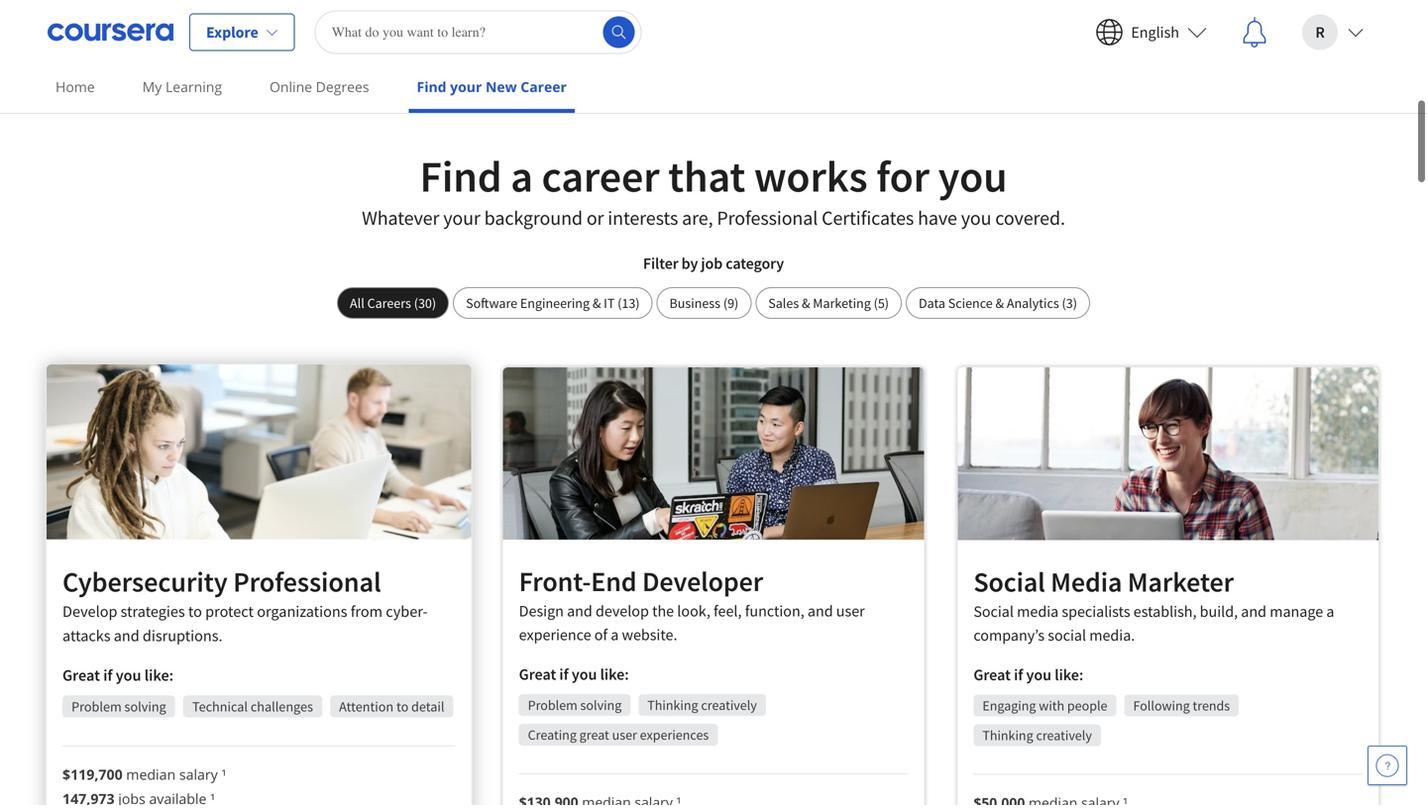 Task type: vqa. For each thing, say whether or not it's contained in the screenshot.
Attacks
yes



Task type: locate. For each thing, give the bounding box(es) containing it.
thinking down engaging
[[982, 727, 1033, 745]]

great for front-end developer
[[519, 665, 556, 685]]

professional inside cybersecurity professional develop strategies to protect organizations from cyber- attacks and disruptions.
[[233, 564, 381, 600]]

2 horizontal spatial a
[[1326, 602, 1334, 622]]

problem solving up great
[[528, 697, 622, 714]]

a up background
[[511, 149, 533, 204]]

0 vertical spatial social
[[974, 565, 1045, 600]]

1 vertical spatial social
[[974, 602, 1014, 622]]

and right 'build,'
[[1241, 602, 1267, 622]]

creatively
[[701, 697, 757, 714], [1036, 727, 1092, 745]]

(3)
[[1062, 294, 1077, 312]]

technical challenges
[[192, 698, 313, 716]]

great for cybersecurity professional
[[62, 666, 100, 686]]

the
[[652, 601, 674, 621]]

professional down 200,000+
[[718, 10, 800, 30]]

and up experience
[[567, 601, 592, 621]]

data
[[919, 294, 945, 312]]

media.
[[1089, 626, 1135, 646]]

find up whatever
[[420, 149, 502, 204]]

you up have
[[938, 149, 1007, 204]]

like: down disruptions.
[[144, 666, 174, 686]]

if up engaging
[[1014, 666, 1023, 685]]

if
[[559, 665, 569, 685], [1014, 666, 1023, 685], [103, 666, 113, 686]]

2 vertical spatial a
[[611, 625, 619, 645]]

to up disruptions.
[[188, 602, 202, 622]]

protect
[[205, 602, 254, 622]]

1 vertical spatial to
[[396, 698, 409, 716]]

by
[[692, 0, 708, 6], [682, 254, 698, 274]]

great if you like: for social
[[974, 666, 1083, 685]]

1 horizontal spatial user
[[836, 601, 865, 621]]

problem up $119,700
[[71, 698, 122, 716]]

1 horizontal spatial solving
[[580, 697, 622, 714]]

2 horizontal spatial if
[[1014, 666, 1023, 685]]

1 horizontal spatial creatively
[[1036, 727, 1092, 745]]

great down experience
[[519, 665, 556, 685]]

0 horizontal spatial creatively
[[701, 697, 757, 714]]

find left the new
[[417, 77, 447, 96]]

problem
[[528, 697, 578, 714], [71, 698, 122, 716]]

great down "attacks" on the left bottom of page
[[62, 666, 100, 686]]

great if you like: for front-
[[519, 665, 629, 685]]

your left the new
[[450, 77, 482, 96]]

with
[[1039, 697, 1065, 715]]

1 vertical spatial professional
[[717, 206, 818, 230]]

following
[[1133, 697, 1190, 715]]

like: up with
[[1055, 666, 1083, 685]]

my
[[142, 77, 162, 96]]

it
[[604, 294, 615, 312]]

great up engaging
[[974, 666, 1011, 685]]

1 horizontal spatial if
[[559, 665, 569, 685]]

explore
[[206, 22, 258, 42]]

user right great
[[612, 726, 637, 744]]

0 vertical spatial thinking
[[647, 697, 698, 714]]

like: for social
[[1055, 666, 1083, 685]]

1 horizontal spatial like:
[[600, 665, 629, 685]]

Sales & Marketing (5) button
[[755, 287, 902, 319]]

english button
[[1080, 0, 1223, 64]]

0 horizontal spatial thinking
[[647, 697, 698, 714]]

professional
[[718, 10, 800, 30], [717, 206, 818, 230], [233, 564, 381, 600]]

1 vertical spatial a
[[1326, 602, 1334, 622]]

1 horizontal spatial thinking
[[982, 727, 1033, 745]]

thinking up 'experiences'
[[647, 697, 698, 714]]

great
[[519, 665, 556, 685], [974, 666, 1011, 685], [62, 666, 100, 686]]

all
[[350, 294, 365, 312]]

0 horizontal spatial user
[[612, 726, 637, 744]]

2 horizontal spatial &
[[996, 294, 1004, 312]]

salary
[[179, 766, 218, 785]]

great if you like: down experience
[[519, 665, 629, 685]]

you down of
[[572, 665, 597, 685]]

creating
[[528, 726, 577, 744]]

0 vertical spatial find
[[417, 77, 447, 96]]

careers
[[367, 294, 411, 312]]

None search field
[[315, 10, 642, 54]]

problem solving
[[528, 697, 622, 714], [71, 698, 166, 716]]

0 vertical spatial your
[[450, 77, 482, 96]]

find your new career
[[417, 77, 567, 96]]

job
[[701, 254, 723, 274]]

experience
[[519, 625, 591, 645]]

0 vertical spatial by
[[692, 0, 708, 6]]

media
[[1017, 602, 1059, 622]]

if down "attacks" on the left bottom of page
[[103, 666, 113, 686]]

cybersecurity professional develop strategies to protect organizations from cyber- attacks and disruptions.
[[62, 564, 428, 646]]

professional up organizations
[[233, 564, 381, 600]]

creatively up 'experiences'
[[701, 697, 757, 714]]

option group
[[337, 287, 1090, 319]]

2 horizontal spatial great if you like:
[[974, 666, 1083, 685]]

a right of
[[611, 625, 619, 645]]

0 vertical spatial user
[[836, 601, 865, 621]]

& right science at the top right
[[996, 294, 1004, 312]]

business
[[669, 294, 721, 312]]

help center image
[[1376, 754, 1399, 778]]

1 vertical spatial your
[[443, 206, 480, 230]]

filter
[[643, 254, 678, 274]]

you for social media marketer
[[1026, 666, 1052, 685]]

following trends
[[1133, 697, 1230, 715]]

design
[[519, 601, 564, 621]]

2 vertical spatial professional
[[233, 564, 381, 600]]

cybersecurity
[[62, 564, 228, 600]]

engaging
[[982, 697, 1036, 715]]

like: down of
[[600, 665, 629, 685]]

trends
[[1193, 697, 1230, 715]]

english
[[1131, 22, 1179, 42]]

1 vertical spatial creatively
[[1036, 727, 1092, 745]]

engineering
[[520, 294, 590, 312]]

professional inside the average rating given by 200,000+ global learners enrolled in an entry-level professional certificate²
[[718, 10, 800, 30]]

your right whatever
[[443, 206, 480, 230]]

works
[[754, 149, 868, 204]]

people
[[1067, 697, 1108, 715]]

&
[[592, 294, 601, 312], [802, 294, 810, 312], [996, 294, 1004, 312]]

you for front-end developer
[[572, 665, 597, 685]]

0 vertical spatial a
[[511, 149, 533, 204]]

(30)
[[414, 294, 436, 312]]

What do you want to learn? text field
[[315, 10, 642, 54]]

problem up creating
[[528, 697, 578, 714]]

0 horizontal spatial to
[[188, 602, 202, 622]]

marketing
[[813, 294, 871, 312]]

1 horizontal spatial great
[[519, 665, 556, 685]]

solving up $119,700 median salary ¹
[[124, 698, 166, 716]]

like: for front-
[[600, 665, 629, 685]]

great if you like:
[[519, 665, 629, 685], [974, 666, 1083, 685], [62, 666, 174, 686]]

1 vertical spatial user
[[612, 726, 637, 744]]

0 vertical spatial thinking creatively
[[647, 697, 757, 714]]

attention
[[339, 698, 394, 716]]

you for cybersecurity professional
[[116, 666, 141, 686]]

3 & from the left
[[996, 294, 1004, 312]]

by left job
[[682, 254, 698, 274]]

user right function, in the bottom of the page
[[836, 601, 865, 621]]

front-
[[519, 564, 591, 599]]

front-end developer design and develop the look, feel, function, and user experience of a website.
[[519, 564, 865, 645]]

0 horizontal spatial problem solving
[[71, 698, 166, 716]]

you down strategies in the bottom of the page
[[116, 666, 141, 686]]

if down experience
[[559, 665, 569, 685]]

1 & from the left
[[592, 294, 601, 312]]

find inside find a career that works for you whatever your background or interests are, professional certificates have you covered.
[[420, 149, 502, 204]]

and down strategies in the bottom of the page
[[114, 626, 139, 646]]

like:
[[600, 665, 629, 685], [1055, 666, 1083, 685], [144, 666, 174, 686]]

social up media
[[974, 565, 1045, 600]]

creatively down with
[[1036, 727, 1092, 745]]

0 horizontal spatial great if you like:
[[62, 666, 174, 686]]

great if you like: down "attacks" on the left bottom of page
[[62, 666, 174, 686]]

detail
[[411, 698, 444, 716]]

great if you like: for cybersecurity
[[62, 666, 174, 686]]

Software Engineering & IT (13) button
[[453, 287, 653, 319]]

solving up great
[[580, 697, 622, 714]]

0 vertical spatial creatively
[[701, 697, 757, 714]]

1 horizontal spatial problem solving
[[528, 697, 622, 714]]

2 horizontal spatial like:
[[1055, 666, 1083, 685]]

average
[[556, 0, 608, 6]]

a inside social media marketer social media specialists establish, build, and manage a company's social media.
[[1326, 602, 1334, 622]]

to
[[188, 602, 202, 622], [396, 698, 409, 716]]

great if you like: up engaging with people
[[974, 666, 1083, 685]]

you right have
[[961, 206, 991, 230]]

1 horizontal spatial &
[[802, 294, 810, 312]]

0 vertical spatial to
[[188, 602, 202, 622]]

1 horizontal spatial a
[[611, 625, 619, 645]]

1 vertical spatial thinking creatively
[[982, 727, 1092, 745]]

if for social
[[1014, 666, 1023, 685]]

cyber-
[[386, 602, 428, 622]]

thinking creatively down engaging with people
[[982, 727, 1092, 745]]

2 horizontal spatial great
[[974, 666, 1011, 685]]

(13)
[[618, 294, 640, 312]]

a
[[511, 149, 533, 204], [1326, 602, 1334, 622], [611, 625, 619, 645]]

if for cybersecurity
[[103, 666, 113, 686]]

establish,
[[1134, 602, 1197, 622]]

solving for front-
[[580, 697, 622, 714]]

& right sales
[[802, 294, 810, 312]]

0 vertical spatial professional
[[718, 10, 800, 30]]

thinking creatively up 'experiences'
[[647, 697, 757, 714]]

strategies
[[121, 602, 185, 622]]

1 vertical spatial by
[[682, 254, 698, 274]]

problem solving up $119,700 median salary ¹
[[71, 698, 166, 716]]

¹
[[221, 766, 226, 785]]

& for software engineering & it (13)
[[592, 294, 601, 312]]

company's
[[974, 626, 1045, 646]]

software
[[466, 294, 517, 312]]

sales & marketing (5)
[[768, 294, 889, 312]]

Business (9) button
[[657, 287, 751, 319]]

1 horizontal spatial problem
[[528, 697, 578, 714]]

global
[[773, 0, 814, 6]]

business (9)
[[669, 294, 739, 312]]

0 horizontal spatial if
[[103, 666, 113, 686]]

1 horizontal spatial great if you like:
[[519, 665, 629, 685]]

you up engaging with people
[[1026, 666, 1052, 685]]

a right the manage at right bottom
[[1326, 602, 1334, 622]]

(5)
[[874, 294, 889, 312]]

0 horizontal spatial &
[[592, 294, 601, 312]]

and
[[567, 601, 592, 621], [808, 601, 833, 621], [1241, 602, 1267, 622], [114, 626, 139, 646]]

& left it
[[592, 294, 601, 312]]

rating
[[611, 0, 650, 6]]

engaging with people
[[982, 697, 1108, 715]]

1 horizontal spatial thinking creatively
[[982, 727, 1092, 745]]

1 vertical spatial find
[[420, 149, 502, 204]]

0 horizontal spatial like:
[[144, 666, 174, 686]]

0 horizontal spatial solving
[[124, 698, 166, 716]]

by up level
[[692, 0, 708, 6]]

professional up category
[[717, 206, 818, 230]]

0 horizontal spatial problem
[[71, 698, 122, 716]]

user inside front-end developer design and develop the look, feel, function, and user experience of a website.
[[836, 601, 865, 621]]

0 horizontal spatial a
[[511, 149, 533, 204]]

0 horizontal spatial great
[[62, 666, 100, 686]]

thinking
[[647, 697, 698, 714], [982, 727, 1033, 745]]

entry-
[[644, 10, 684, 30]]

find for your
[[417, 77, 447, 96]]

social up company's
[[974, 602, 1014, 622]]

to left detail
[[396, 698, 409, 716]]



Task type: describe. For each thing, give the bounding box(es) containing it.
r button
[[1286, 0, 1380, 64]]

a inside find a career that works for you whatever your background or interests are, professional certificates have you covered.
[[511, 149, 533, 204]]

All Careers (30) button
[[337, 287, 449, 319]]

organizations
[[257, 602, 347, 622]]

career
[[542, 149, 660, 204]]

creating great user experiences
[[528, 726, 709, 744]]

home
[[55, 77, 95, 96]]

career
[[521, 77, 567, 96]]

1 social from the top
[[974, 565, 1045, 600]]

option group containing all careers (30)
[[337, 287, 1090, 319]]

& for data science & analytics (3)
[[996, 294, 1004, 312]]

sales
[[768, 294, 799, 312]]

level
[[684, 10, 715, 30]]

degrees
[[316, 77, 369, 96]]

given
[[653, 0, 689, 6]]

new
[[486, 77, 517, 96]]

of
[[594, 625, 608, 645]]

find a career that works for you whatever your background or interests are, professional certificates have you covered.
[[362, 149, 1065, 230]]

$119,700
[[62, 766, 123, 785]]

(9)
[[723, 294, 739, 312]]

problem solving for front-
[[528, 697, 622, 714]]

like: for cybersecurity
[[144, 666, 174, 686]]

professional inside find a career that works for you whatever your background or interests are, professional certificates have you covered.
[[717, 206, 818, 230]]

1 vertical spatial thinking
[[982, 727, 1033, 745]]

manage
[[1270, 602, 1323, 622]]

problem solving for cybersecurity
[[71, 698, 166, 716]]

social media marketer image
[[958, 368, 1379, 541]]

are,
[[682, 206, 713, 230]]

Data Science & Analytics (3) button
[[906, 287, 1090, 319]]

software engineering & it (13)
[[466, 294, 640, 312]]

problem for cybersecurity professional
[[71, 698, 122, 716]]

end
[[591, 564, 637, 599]]

median
[[126, 766, 176, 785]]

learners
[[818, 0, 871, 6]]

analytics
[[1007, 294, 1059, 312]]

website.
[[622, 625, 677, 645]]

build,
[[1200, 602, 1238, 622]]

2 social from the top
[[974, 602, 1014, 622]]

data science & analytics (3)
[[919, 294, 1077, 312]]

to inside cybersecurity professional develop strategies to protect organizations from cyber- attacks and disruptions.
[[188, 602, 202, 622]]

explore button
[[189, 13, 295, 51]]

cybersecurity analyst image
[[46, 365, 472, 540]]

problem for front-end developer
[[528, 697, 578, 714]]

social
[[1048, 626, 1086, 646]]

find for a
[[420, 149, 502, 204]]

in
[[608, 10, 621, 30]]

whatever
[[362, 206, 439, 230]]

your inside find a career that works for you whatever your background or interests are, professional certificates have you covered.
[[443, 206, 480, 230]]

develop
[[596, 601, 649, 621]]

category
[[726, 254, 784, 274]]

great
[[579, 726, 609, 744]]

my learning link
[[134, 64, 230, 109]]

develop
[[62, 602, 117, 622]]

and right function, in the bottom of the page
[[808, 601, 833, 621]]

a inside front-end developer design and develop the look, feel, function, and user experience of a website.
[[611, 625, 619, 645]]

my learning
[[142, 77, 222, 96]]

1 horizontal spatial to
[[396, 698, 409, 716]]

attention to detail
[[339, 698, 444, 716]]

function,
[[745, 601, 804, 621]]

by inside the average rating given by 200,000+ global learners enrolled in an entry-level professional certificate²
[[692, 0, 708, 6]]

science
[[948, 294, 993, 312]]

that
[[668, 149, 745, 204]]

great for social media marketer
[[974, 666, 1011, 685]]

look,
[[677, 601, 710, 621]]

background
[[484, 206, 583, 230]]

enrolled
[[550, 10, 605, 30]]

or
[[587, 206, 604, 230]]

attacks
[[62, 626, 111, 646]]

challenges
[[251, 698, 313, 716]]

coursera image
[[48, 16, 173, 48]]

online degrees
[[270, 77, 369, 96]]

all careers (30)
[[350, 294, 436, 312]]

developer
[[642, 564, 763, 599]]

if for front-
[[559, 665, 569, 685]]

average rating given by 200,000+ global learners enrolled in an entry-level professional certificate²
[[550, 0, 877, 30]]

filter by job category
[[643, 254, 784, 274]]

media
[[1051, 565, 1122, 600]]

learning
[[165, 77, 222, 96]]

home link
[[48, 64, 103, 109]]

disruptions.
[[143, 626, 223, 646]]

certificates
[[822, 206, 914, 230]]

for
[[876, 149, 930, 204]]

find your new career link
[[409, 64, 575, 113]]

technical
[[192, 698, 248, 716]]

and inside cybersecurity professional develop strategies to protect organizations from cyber- attacks and disruptions.
[[114, 626, 139, 646]]

r
[[1315, 22, 1325, 42]]

2 & from the left
[[802, 294, 810, 312]]

solving for cybersecurity
[[124, 698, 166, 716]]

0 horizontal spatial thinking creatively
[[647, 697, 757, 714]]

specialists
[[1062, 602, 1130, 622]]

marketer
[[1128, 565, 1234, 600]]

social media marketer social media specialists establish, build, and manage a company's social media.
[[974, 565, 1334, 646]]

and inside social media marketer social media specialists establish, build, and manage a company's social media.
[[1241, 602, 1267, 622]]

feel,
[[714, 601, 742, 621]]



